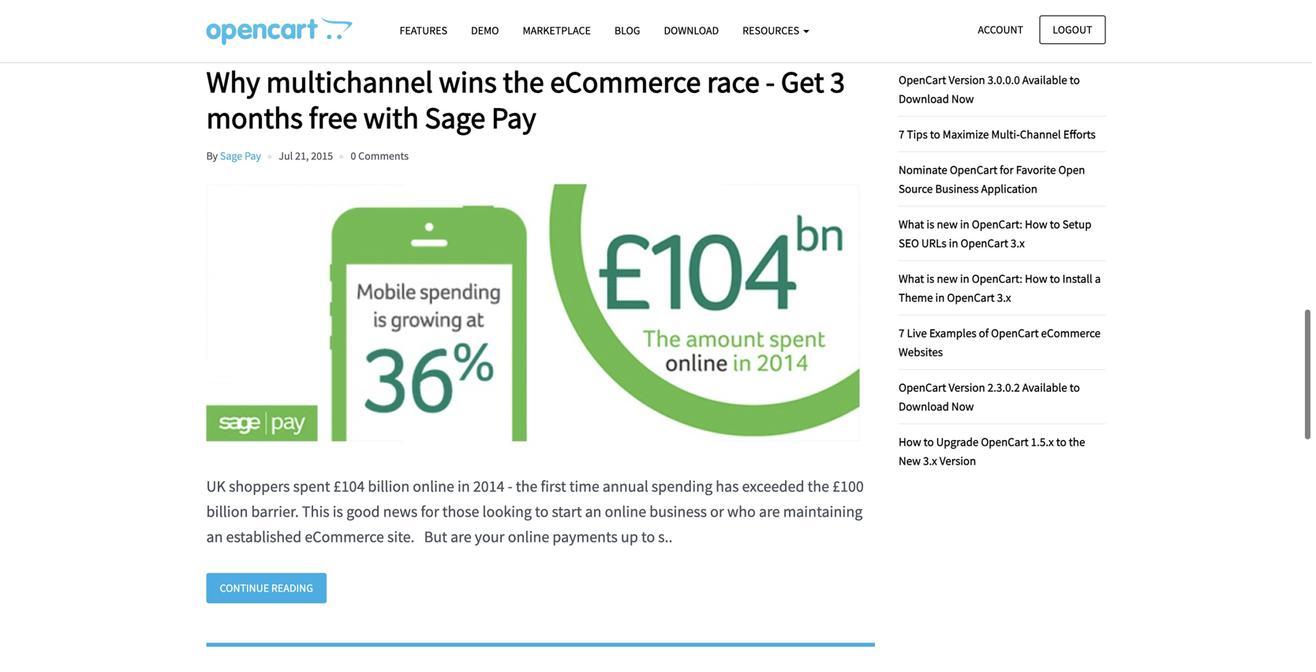 Task type: describe. For each thing, give the bounding box(es) containing it.
time
[[569, 477, 600, 496]]

a
[[1095, 271, 1101, 286]]

for inside nominate opencart for favorite open source business application
[[1000, 162, 1014, 177]]

7 tips to maximize multi-channel efforts
[[899, 126, 1096, 141]]

opencart - blog image
[[206, 17, 352, 45]]

3.x for install
[[997, 290, 1011, 305]]

but
[[424, 527, 447, 547]]

version for 3.0.0.0
[[949, 72, 985, 87]]

ecommerce inside 7 live examples of opencart ecommerce websites
[[1041, 325, 1101, 340]]

shoppers
[[229, 477, 290, 496]]

is inside uk shoppers spent £104 billion online in 2014 - the first time annual spending has exceeded the £100 billion barrier. this is good news for those looking to start an online business or who are maintaining an established ecommerce site.   but are your online payments up to s..
[[333, 502, 343, 522]]

payments
[[553, 527, 618, 547]]

opencart: for urls
[[972, 216, 1023, 231]]

those
[[442, 502, 479, 522]]

ecommerce inside "why multichannel wins the ecommerce race - get 3 months free with sage pay"
[[550, 63, 701, 100]]

3
[[830, 63, 845, 100]]

websites
[[899, 344, 943, 359]]

7 for 7 tips to maximize multi-channel efforts
[[899, 126, 905, 141]]

opencart inside nominate opencart for favorite open source business application
[[950, 162, 998, 177]]

in right urls
[[949, 235, 958, 250]]

how to upgrade opencart 1.5.x to the new 3.x version link
[[899, 434, 1085, 468]]

available for 3.0.0.0
[[1022, 72, 1067, 87]]

theme
[[899, 290, 933, 305]]

or
[[710, 502, 724, 522]]

3.x for setup
[[1011, 235, 1025, 250]]

7 tips to maximize multi-channel efforts link
[[899, 126, 1096, 141]]

tips
[[907, 126, 928, 141]]

£104
[[333, 477, 365, 496]]

why
[[206, 63, 260, 100]]

has
[[716, 477, 739, 496]]

jul 21, 2015
[[279, 149, 333, 163]]

2.3.0.2
[[988, 380, 1020, 395]]

how for install
[[1025, 271, 1048, 286]]

free
[[309, 99, 357, 136]]

s..
[[658, 527, 673, 547]]

features link
[[388, 17, 459, 44]]

marketplace
[[523, 23, 591, 37]]

channel
[[1020, 126, 1061, 141]]

first
[[541, 477, 566, 496]]

upgrade
[[936, 434, 979, 449]]

0 horizontal spatial sage
[[220, 149, 242, 163]]

0 comments
[[351, 149, 409, 163]]

to inside what is new in opencart: how to setup seo urls in opencart 3.x
[[1050, 216, 1060, 231]]

jul
[[279, 149, 293, 163]]

nominate opencart for favorite open source business application link
[[899, 162, 1085, 196]]

new for theme
[[937, 271, 958, 286]]

efforts
[[1063, 126, 1096, 141]]

7 for 7 live examples of opencart ecommerce websites
[[899, 325, 905, 340]]

multi-
[[991, 126, 1020, 141]]

for inside uk shoppers spent £104 billion online in 2014 - the first time annual spending has exceeded the £100 billion barrier. this is good news for those looking to start an online business or who are maintaining an established ecommerce site.   but are your online payments up to s..
[[421, 502, 439, 522]]

application
[[981, 181, 1038, 196]]

download link
[[652, 17, 731, 44]]

by sage pay
[[206, 149, 261, 163]]

in down what is new in opencart: how to setup seo urls in opencart 3.x link
[[960, 271, 970, 286]]

new
[[899, 453, 921, 468]]

wins
[[439, 63, 497, 100]]

opencart: for theme
[[972, 271, 1023, 286]]

new for urls
[[937, 216, 958, 231]]

in right theme
[[935, 290, 945, 305]]

what is new in opencart: how to install a theme in opencart 3.x
[[899, 271, 1101, 305]]

opencart inside "opencart version 3.0.0.0 available to download now"
[[899, 72, 946, 87]]

news
[[383, 502, 418, 522]]

open
[[1058, 162, 1085, 177]]

£100
[[833, 477, 864, 496]]

source
[[899, 181, 933, 196]]

looking
[[482, 502, 532, 522]]

good
[[346, 502, 380, 522]]

download for opencart version 2.3.0.2 available to download now
[[899, 399, 949, 414]]

the up maintaining
[[808, 477, 829, 496]]

marketplace link
[[511, 17, 603, 44]]

what is new in opencart: how to setup seo urls in opencart 3.x
[[899, 216, 1092, 250]]

to inside "opencart version 3.0.0.0 available to download now"
[[1070, 72, 1080, 87]]

how inside how to upgrade opencart 1.5.x to the new 3.x version
[[899, 434, 921, 449]]

2015
[[311, 149, 333, 163]]

- inside "why multichannel wins the ecommerce race - get 3 months free with sage pay"
[[766, 63, 775, 100]]

1 horizontal spatial are
[[759, 502, 780, 522]]

favorite
[[1016, 162, 1056, 177]]

21,
[[295, 149, 309, 163]]

1.5.x
[[1031, 434, 1054, 449]]

install
[[1063, 271, 1093, 286]]

continue reading
[[220, 581, 313, 595]]

logout
[[1053, 22, 1092, 37]]

download for opencart version 3.0.0.0 available to download now
[[899, 91, 949, 106]]

how for setup
[[1025, 216, 1048, 231]]

to inside opencart version 2.3.0.2 available to download now
[[1070, 380, 1080, 395]]

0 vertical spatial download
[[664, 23, 719, 37]]

opencart inside how to upgrade opencart 1.5.x to the new 3.x version
[[981, 434, 1029, 449]]

get
[[781, 63, 824, 100]]

urls
[[922, 235, 947, 250]]

is for theme
[[927, 271, 935, 286]]

7 live examples of opencart ecommerce websites
[[899, 325, 1101, 359]]

2014
[[473, 477, 505, 496]]

to left start
[[535, 502, 549, 522]]

in inside uk shoppers spent £104 billion online in 2014 - the first time annual spending has exceeded the £100 billion barrier. this is good news for those looking to start an online business or who are maintaining an established ecommerce site.   but are your online payments up to s..
[[458, 477, 470, 496]]

business
[[650, 502, 707, 522]]

by
[[206, 149, 218, 163]]

to left s..
[[641, 527, 655, 547]]

opencart version 3.0.0.0 available to download now link
[[899, 72, 1080, 106]]

live
[[907, 325, 927, 340]]

nominate
[[899, 162, 948, 177]]

your
[[475, 527, 505, 547]]

1 vertical spatial billion
[[206, 502, 248, 522]]

months
[[206, 99, 303, 136]]

who
[[727, 502, 756, 522]]



Task type: locate. For each thing, give the bounding box(es) containing it.
opencart left the 1.5.x
[[981, 434, 1029, 449]]

billion up news
[[368, 477, 410, 496]]

1 horizontal spatial an
[[585, 502, 602, 522]]

download up tips
[[899, 91, 949, 106]]

opencart inside what is new in opencart: how to setup seo urls in opencart 3.x
[[961, 235, 1008, 250]]

how up new
[[899, 434, 921, 449]]

ecommerce down 'install'
[[1041, 325, 1101, 340]]

new inside what is new in opencart: how to install a theme in opencart 3.x
[[937, 271, 958, 286]]

1 horizontal spatial pay
[[491, 99, 536, 136]]

version down upgrade
[[940, 453, 976, 468]]

sage right with
[[425, 99, 486, 136]]

0 vertical spatial billion
[[368, 477, 410, 496]]

new up urls
[[937, 216, 958, 231]]

continue reading link
[[206, 573, 327, 604]]

to down logout link
[[1070, 72, 1080, 87]]

version
[[949, 72, 985, 87], [949, 380, 985, 395], [940, 453, 976, 468]]

is
[[927, 216, 935, 231], [927, 271, 935, 286], [333, 502, 343, 522]]

examples
[[929, 325, 977, 340]]

with
[[363, 99, 419, 136]]

online down looking
[[508, 527, 549, 547]]

1 what from the top
[[899, 216, 924, 231]]

what is new in opencart: how to setup seo urls in opencart 3.x link
[[899, 216, 1092, 250]]

3.x inside how to upgrade opencart 1.5.x to the new 3.x version
[[923, 453, 937, 468]]

is inside what is new in opencart: how to setup seo urls in opencart 3.x
[[927, 216, 935, 231]]

annual
[[603, 477, 648, 496]]

for up application
[[1000, 162, 1014, 177]]

opencart up "of"
[[947, 290, 995, 305]]

is right this
[[333, 502, 343, 522]]

opencart inside what is new in opencart: how to install a theme in opencart 3.x
[[947, 290, 995, 305]]

download inside opencart version 2.3.0.2 available to download now
[[899, 399, 949, 414]]

now
[[952, 91, 974, 106], [952, 399, 974, 414]]

1 vertical spatial sage
[[220, 149, 242, 163]]

what inside what is new in opencart: how to setup seo urls in opencart 3.x
[[899, 216, 924, 231]]

what for what is new in opencart: how to install a theme in opencart 3.x
[[899, 271, 924, 286]]

0 vertical spatial ecommerce
[[550, 63, 701, 100]]

ecommerce inside uk shoppers spent £104 billion online in 2014 - the first time annual spending has exceeded the £100 billion barrier. this is good news for those looking to start an online business or who are maintaining an established ecommerce site.   but are your online payments up to s..
[[305, 527, 384, 547]]

the right the 1.5.x
[[1069, 434, 1085, 449]]

in
[[960, 216, 970, 231], [949, 235, 958, 250], [960, 271, 970, 286], [935, 290, 945, 305], [458, 477, 470, 496]]

1 horizontal spatial sage
[[425, 99, 486, 136]]

opencart: inside what is new in opencart: how to setup seo urls in opencart 3.x
[[972, 216, 1023, 231]]

maximize
[[943, 126, 989, 141]]

demo link
[[459, 17, 511, 44]]

1 vertical spatial an
[[206, 527, 223, 547]]

to right 2.3.0.2
[[1070, 380, 1080, 395]]

setup
[[1063, 216, 1092, 231]]

3.0.0.0
[[988, 72, 1020, 87]]

spending
[[652, 477, 713, 496]]

2 vertical spatial is
[[333, 502, 343, 522]]

2 available from the top
[[1022, 380, 1067, 395]]

demo
[[471, 23, 499, 37]]

0 vertical spatial an
[[585, 502, 602, 522]]

opencart inside 7 live examples of opencart ecommerce websites
[[991, 325, 1039, 340]]

how inside what is new in opencart: how to install a theme in opencart 3.x
[[1025, 271, 1048, 286]]

opencart up what is new in opencart: how to install a theme in opencart 3.x link
[[961, 235, 1008, 250]]

ecommerce down good
[[305, 527, 384, 547]]

1 vertical spatial ecommerce
[[1041, 325, 1101, 340]]

the inside "why multichannel wins the ecommerce race - get 3 months free with sage pay"
[[503, 63, 544, 100]]

new down urls
[[937, 271, 958, 286]]

an left established
[[206, 527, 223, 547]]

version left 3.0.0.0
[[949, 72, 985, 87]]

resources
[[743, 23, 802, 37]]

comments
[[358, 149, 409, 163]]

3.x inside what is new in opencart: how to install a theme in opencart 3.x
[[997, 290, 1011, 305]]

to left 'install'
[[1050, 271, 1060, 286]]

sage right by
[[220, 149, 242, 163]]

available inside opencart version 2.3.0.2 available to download now
[[1022, 380, 1067, 395]]

0 vertical spatial for
[[1000, 162, 1014, 177]]

1 vertical spatial available
[[1022, 380, 1067, 395]]

how left the setup at the right
[[1025, 216, 1048, 231]]

available right 2.3.0.2
[[1022, 380, 1067, 395]]

2 vertical spatial ecommerce
[[305, 527, 384, 547]]

0 horizontal spatial pay
[[245, 149, 261, 163]]

now for 3.0.0.0
[[952, 91, 974, 106]]

to right tips
[[930, 126, 940, 141]]

1 vertical spatial online
[[605, 502, 646, 522]]

0 vertical spatial online
[[413, 477, 454, 496]]

7 inside 7 live examples of opencart ecommerce websites
[[899, 325, 905, 340]]

version inside how to upgrade opencart 1.5.x to the new 3.x version
[[940, 453, 976, 468]]

what up seo
[[899, 216, 924, 231]]

the right wins
[[503, 63, 544, 100]]

what
[[899, 216, 924, 231], [899, 271, 924, 286]]

1 opencart: from the top
[[972, 216, 1023, 231]]

to left the setup at the right
[[1050, 216, 1060, 231]]

billion down uk
[[206, 502, 248, 522]]

2 now from the top
[[952, 399, 974, 414]]

1 7 from the top
[[899, 126, 905, 141]]

opencart up business
[[950, 162, 998, 177]]

what is new in opencart: how to install a theme in opencart 3.x link
[[899, 271, 1101, 305]]

opencart version 2.3.0.2 available to download now link
[[899, 380, 1080, 414]]

blog link
[[603, 17, 652, 44]]

0 vertical spatial are
[[759, 502, 780, 522]]

1 vertical spatial download
[[899, 91, 949, 106]]

download inside "opencart version 3.0.0.0 available to download now"
[[899, 91, 949, 106]]

available right 3.0.0.0
[[1022, 72, 1067, 87]]

now up upgrade
[[952, 399, 974, 414]]

2 horizontal spatial ecommerce
[[1041, 325, 1101, 340]]

7 left live
[[899, 325, 905, 340]]

download right blog
[[664, 23, 719, 37]]

pay
[[491, 99, 536, 136], [245, 149, 261, 163]]

0 horizontal spatial an
[[206, 527, 223, 547]]

0 vertical spatial opencart:
[[972, 216, 1023, 231]]

1 now from the top
[[952, 91, 974, 106]]

how left 'install'
[[1025, 271, 1048, 286]]

version inside opencart version 2.3.0.2 available to download now
[[949, 380, 985, 395]]

0 vertical spatial now
[[952, 91, 974, 106]]

1 vertical spatial -
[[508, 477, 513, 496]]

2 vertical spatial download
[[899, 399, 949, 414]]

what up theme
[[899, 271, 924, 286]]

are down those on the bottom left
[[451, 527, 472, 547]]

pay inside "why multichannel wins the ecommerce race - get 3 months free with sage pay"
[[491, 99, 536, 136]]

opencart:
[[972, 216, 1023, 231], [972, 271, 1023, 286]]

seo
[[899, 235, 919, 250]]

0
[[351, 149, 356, 163]]

uk shoppers spent £104 billion online in 2014 - the first time annual spending has exceeded the £100 billion barrier. this is good news for those looking to start an online business or who are maintaining an established ecommerce site.   but are your online payments up to s..
[[206, 477, 864, 547]]

1 vertical spatial are
[[451, 527, 472, 547]]

opencart right "of"
[[991, 325, 1039, 340]]

1 vertical spatial for
[[421, 502, 439, 522]]

0 vertical spatial sage
[[425, 99, 486, 136]]

why multichannel wins the ecommerce race - get 3 months free with sage pay
[[206, 63, 845, 136]]

uk
[[206, 477, 226, 496]]

for up but
[[421, 502, 439, 522]]

how to upgrade opencart 1.5.x to the new 3.x version
[[899, 434, 1085, 468]]

resources link
[[731, 17, 821, 44]]

is up urls
[[927, 216, 935, 231]]

1 new from the top
[[937, 216, 958, 231]]

1 vertical spatial 3.x
[[997, 290, 1011, 305]]

maintaining
[[783, 502, 863, 522]]

is for urls
[[927, 216, 935, 231]]

1 vertical spatial pay
[[245, 149, 261, 163]]

of
[[979, 325, 989, 340]]

the
[[503, 63, 544, 100], [1069, 434, 1085, 449], [516, 477, 538, 496], [808, 477, 829, 496]]

account link
[[965, 15, 1037, 44]]

new inside what is new in opencart: how to setup seo urls in opencart 3.x
[[937, 216, 958, 231]]

0 vertical spatial available
[[1022, 72, 1067, 87]]

3.x right new
[[923, 453, 937, 468]]

version for 2.3.0.2
[[949, 380, 985, 395]]

opencart inside opencart version 2.3.0.2 available to download now
[[899, 380, 946, 395]]

opencart down websites
[[899, 380, 946, 395]]

now up maximize
[[952, 91, 974, 106]]

0 horizontal spatial online
[[413, 477, 454, 496]]

1 horizontal spatial online
[[508, 527, 549, 547]]

this
[[302, 502, 330, 522]]

download
[[664, 23, 719, 37], [899, 91, 949, 106], [899, 399, 949, 414]]

continue
[[220, 581, 269, 595]]

0 horizontal spatial -
[[508, 477, 513, 496]]

in down business
[[960, 216, 970, 231]]

nominate opencart for favorite open source business application
[[899, 162, 1085, 196]]

7 live examples of opencart ecommerce websites link
[[899, 325, 1101, 359]]

7 left tips
[[899, 126, 905, 141]]

version left 2.3.0.2
[[949, 380, 985, 395]]

online down annual
[[605, 502, 646, 522]]

3.x inside what is new in opencart: how to setup seo urls in opencart 3.x
[[1011, 235, 1025, 250]]

0 horizontal spatial for
[[421, 502, 439, 522]]

is up theme
[[927, 271, 935, 286]]

-
[[766, 63, 775, 100], [508, 477, 513, 496]]

0 vertical spatial 3.x
[[1011, 235, 1025, 250]]

exceeded
[[742, 477, 804, 496]]

0 vertical spatial version
[[949, 72, 985, 87]]

now for 2.3.0.2
[[952, 399, 974, 414]]

1 vertical spatial now
[[952, 399, 974, 414]]

to inside what is new in opencart: how to install a theme in opencart 3.x
[[1050, 271, 1060, 286]]

1 vertical spatial what
[[899, 271, 924, 286]]

0 vertical spatial what
[[899, 216, 924, 231]]

1 vertical spatial opencart:
[[972, 271, 1023, 286]]

new
[[937, 216, 958, 231], [937, 271, 958, 286]]

now inside opencart version 2.3.0.2 available to download now
[[952, 399, 974, 414]]

are down "exceeded"
[[759, 502, 780, 522]]

1 vertical spatial 7
[[899, 325, 905, 340]]

1 horizontal spatial -
[[766, 63, 775, 100]]

0 vertical spatial how
[[1025, 216, 1048, 231]]

sage
[[425, 99, 486, 136], [220, 149, 242, 163]]

0 vertical spatial pay
[[491, 99, 536, 136]]

1 available from the top
[[1022, 72, 1067, 87]]

3.x up what is new in opencart: how to install a theme in opencart 3.x
[[1011, 235, 1025, 250]]

1 vertical spatial new
[[937, 271, 958, 286]]

- right '2014'
[[508, 477, 513, 496]]

sage pay link
[[220, 149, 261, 163]]

business
[[935, 181, 979, 196]]

start
[[552, 502, 582, 522]]

0 horizontal spatial are
[[451, 527, 472, 547]]

an right start
[[585, 502, 602, 522]]

opencart: down what is new in opencart: how to setup seo urls in opencart 3.x link
[[972, 271, 1023, 286]]

1 vertical spatial is
[[927, 271, 935, 286]]

2 new from the top
[[937, 271, 958, 286]]

2 vertical spatial 3.x
[[923, 453, 937, 468]]

up
[[621, 527, 638, 547]]

2 7 from the top
[[899, 325, 905, 340]]

1 vertical spatial version
[[949, 380, 985, 395]]

the left first
[[516, 477, 538, 496]]

0 horizontal spatial ecommerce
[[305, 527, 384, 547]]

2 vertical spatial version
[[940, 453, 976, 468]]

blog
[[615, 23, 640, 37]]

- left get
[[766, 63, 775, 100]]

what inside what is new in opencart: how to install a theme in opencart 3.x
[[899, 271, 924, 286]]

established
[[226, 527, 302, 547]]

sage inside "why multichannel wins the ecommerce race - get 3 months free with sage pay"
[[425, 99, 486, 136]]

1 horizontal spatial billion
[[368, 477, 410, 496]]

available for 2.3.0.2
[[1022, 380, 1067, 395]]

opencart version 3.0.0.0 available to download now
[[899, 72, 1080, 106]]

2 horizontal spatial online
[[605, 502, 646, 522]]

opencart
[[899, 72, 946, 87], [950, 162, 998, 177], [961, 235, 1008, 250], [947, 290, 995, 305], [991, 325, 1039, 340], [899, 380, 946, 395], [981, 434, 1029, 449]]

now inside "opencart version 3.0.0.0 available to download now"
[[952, 91, 974, 106]]

how inside what is new in opencart: how to setup seo urls in opencart 3.x
[[1025, 216, 1048, 231]]

2 what from the top
[[899, 271, 924, 286]]

ecommerce down blog link
[[550, 63, 701, 100]]

multichannel
[[266, 63, 433, 100]]

download up upgrade
[[899, 399, 949, 414]]

in left '2014'
[[458, 477, 470, 496]]

what for what is new in opencart: how to setup seo urls in opencart 3.x
[[899, 216, 924, 231]]

1 horizontal spatial for
[[1000, 162, 1014, 177]]

1 horizontal spatial ecommerce
[[550, 63, 701, 100]]

2 vertical spatial how
[[899, 434, 921, 449]]

opencart version 2.3.0.2 available to download now
[[899, 380, 1080, 414]]

0 vertical spatial 7
[[899, 126, 905, 141]]

the inside how to upgrade opencart 1.5.x to the new 3.x version
[[1069, 434, 1085, 449]]

opencart: inside what is new in opencart: how to install a theme in opencart 3.x
[[972, 271, 1023, 286]]

2 opencart: from the top
[[972, 271, 1023, 286]]

1 vertical spatial how
[[1025, 271, 1048, 286]]

for
[[1000, 162, 1014, 177], [421, 502, 439, 522]]

is inside what is new in opencart: how to install a theme in opencart 3.x
[[927, 271, 935, 286]]

version inside "opencart version 3.0.0.0 available to download now"
[[949, 72, 985, 87]]

opencart: down application
[[972, 216, 1023, 231]]

race
[[707, 63, 760, 100]]

site.
[[387, 527, 415, 547]]

online up those on the bottom left
[[413, 477, 454, 496]]

why multichannel wins the ecommerce race - get 3 months free with sage pay image
[[206, 176, 860, 450]]

opencart up tips
[[899, 72, 946, 87]]

3.x up 7 live examples of opencart ecommerce websites
[[997, 290, 1011, 305]]

2 vertical spatial online
[[508, 527, 549, 547]]

0 horizontal spatial billion
[[206, 502, 248, 522]]

to left upgrade
[[924, 434, 934, 449]]

spent
[[293, 477, 330, 496]]

features
[[400, 23, 447, 37]]

to right the 1.5.x
[[1056, 434, 1067, 449]]

0 vertical spatial is
[[927, 216, 935, 231]]

- inside uk shoppers spent £104 billion online in 2014 - the first time annual spending has exceeded the £100 billion barrier. this is good news for those looking to start an online business or who are maintaining an established ecommerce site.   but are your online payments up to s..
[[508, 477, 513, 496]]

0 vertical spatial -
[[766, 63, 775, 100]]

account
[[978, 22, 1023, 37]]

available inside "opencart version 3.0.0.0 available to download now"
[[1022, 72, 1067, 87]]

0 vertical spatial new
[[937, 216, 958, 231]]

reading
[[271, 581, 313, 595]]



Task type: vqa. For each thing, say whether or not it's contained in the screenshot.
What is new in OpenCart: How to Install a Theme in OpenCart 3.x
yes



